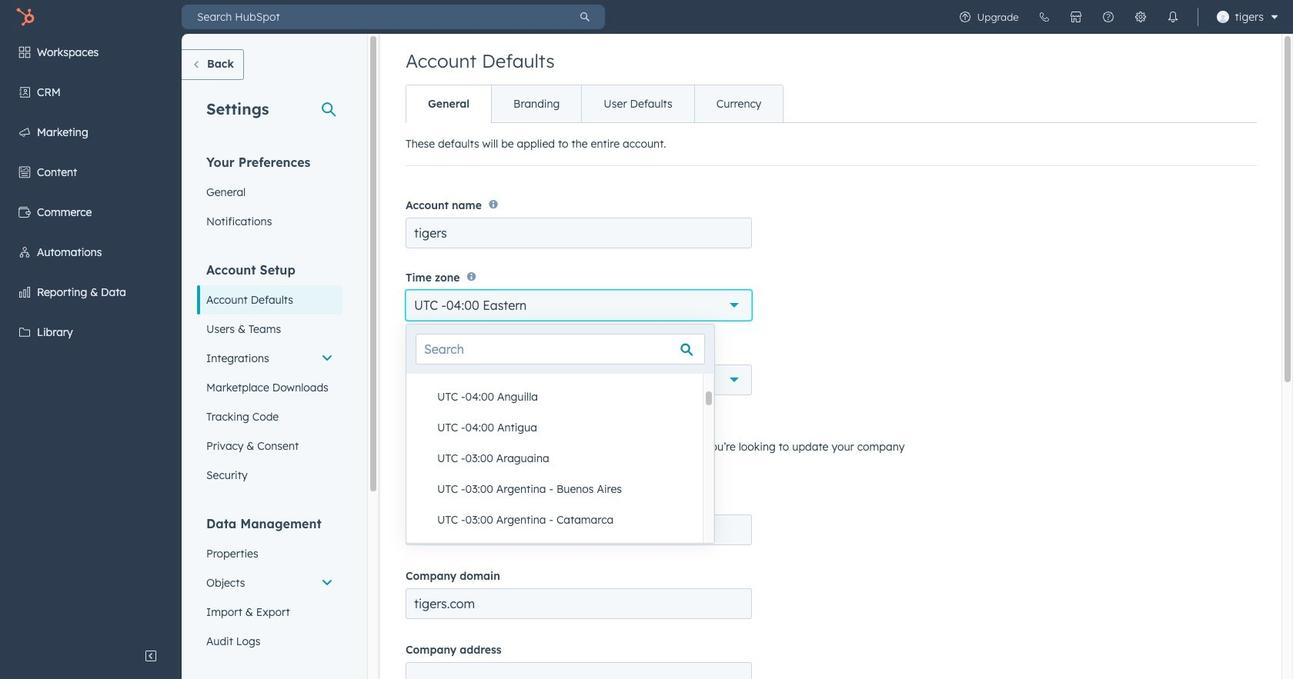 Task type: vqa. For each thing, say whether or not it's contained in the screenshot.
Setup
no



Task type: describe. For each thing, give the bounding box(es) containing it.
Search search field
[[416, 334, 705, 365]]

1 horizontal spatial menu
[[949, 0, 1284, 34]]

help image
[[1102, 11, 1115, 23]]

account setup element
[[197, 262, 343, 490]]

data management element
[[197, 516, 343, 657]]

howard n/a image
[[1217, 11, 1229, 23]]



Task type: locate. For each thing, give the bounding box(es) containing it.
None text field
[[406, 515, 752, 546]]

list box
[[407, 320, 703, 680]]

None field
[[407, 290, 715, 680]]

0 horizontal spatial menu
[[0, 34, 182, 641]]

marketplaces image
[[1070, 11, 1082, 23]]

navigation
[[406, 85, 784, 123]]

settings image
[[1135, 11, 1147, 23]]

Search HubSpot search field
[[182, 5, 565, 29]]

menu
[[949, 0, 1284, 34], [0, 34, 182, 641]]

notifications image
[[1167, 11, 1179, 23]]

your preferences element
[[197, 154, 343, 236]]

None text field
[[406, 218, 752, 249], [406, 589, 752, 620], [406, 663, 752, 680], [406, 218, 752, 249], [406, 589, 752, 620], [406, 663, 752, 680]]



